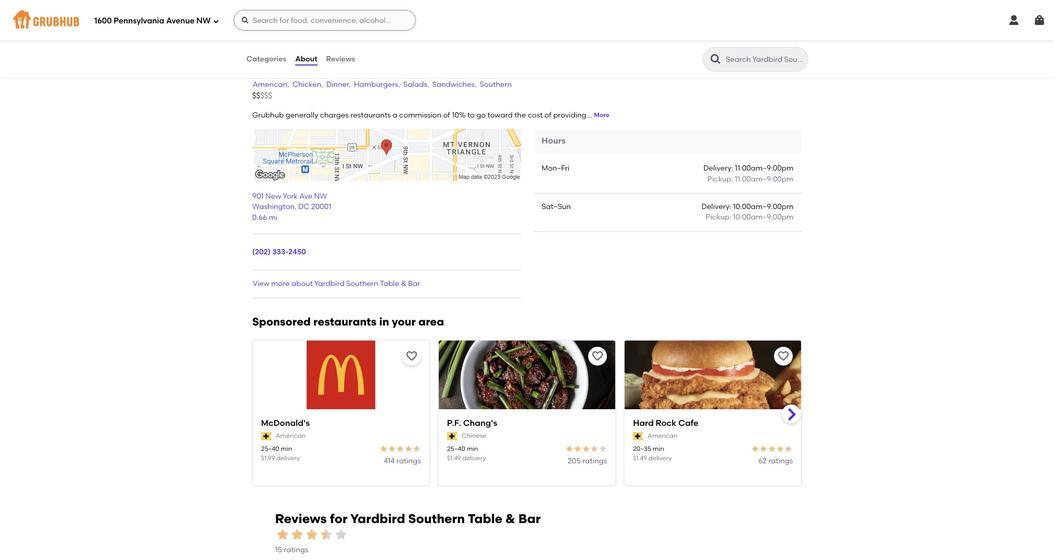 Task type: locate. For each thing, give the bounding box(es) containing it.
1600 pennsylvania avenue nw
[[94, 16, 211, 25]]

view
[[253, 280, 270, 289]]

restaurants
[[351, 111, 391, 120], [314, 316, 377, 329]]

svg image
[[1034, 14, 1046, 27], [241, 16, 249, 24]]

ratings
[[397, 457, 421, 466], [583, 457, 607, 466], [769, 457, 794, 466], [284, 547, 309, 555]]

american for hard rock cafe
[[648, 433, 678, 440]]

0 horizontal spatial subscription pass image
[[447, 433, 458, 441]]

901 new york ave nw washington , dc 20001 0.66 mi
[[252, 192, 332, 222]]

2 25–40 from the left
[[447, 446, 466, 453]]

cafe
[[679, 419, 699, 429]]

0 vertical spatial restaurants
[[351, 111, 391, 120]]

delivery: for pickup: 11:00am–9:00pm
[[704, 164, 734, 173]]

1 vertical spatial nw
[[314, 192, 327, 201]]

reviews
[[326, 55, 355, 63], [275, 512, 327, 527]]

in
[[379, 316, 389, 329]]

414
[[384, 457, 395, 466]]

0 horizontal spatial save this restaurant image
[[406, 351, 418, 363]]

search icon image
[[710, 53, 722, 66]]

1 horizontal spatial of
[[545, 111, 552, 120]]

11:00am–9:00pm up pickup: 11:00am–9:00pm
[[735, 164, 794, 173]]

2 min from the left
[[467, 446, 478, 453]]

chang's
[[463, 419, 498, 429]]

p.f. chang's link
[[447, 418, 607, 430]]

0 horizontal spatial american
[[276, 433, 306, 440]]

1 vertical spatial delivery:
[[702, 203, 732, 211]]

2 horizontal spatial min
[[653, 446, 665, 453]]

restaurants left a
[[351, 111, 391, 120]]

delivery
[[277, 455, 300, 462], [463, 455, 486, 462], [649, 455, 672, 462]]

chicken, button
[[292, 79, 324, 91]]

1 25–40 from the left
[[261, 446, 279, 453]]

table
[[370, 61, 405, 76], [380, 280, 399, 289], [468, 512, 503, 527]]

$1.49 inside 20–35 min $1.49 delivery
[[633, 455, 647, 462]]

yardbird
[[252, 61, 307, 76], [315, 280, 345, 289], [351, 512, 405, 527]]

333-
[[272, 248, 289, 257]]

ratings right 414
[[397, 457, 421, 466]]

pickup: 10:00am–9:00pm
[[706, 213, 794, 222]]

yardbird up american,
[[252, 61, 307, 76]]

0 horizontal spatial save this restaurant button
[[403, 348, 421, 366]]

reviews for reviews for yardbird southern table & bar
[[275, 512, 327, 527]]

pickup:
[[708, 175, 734, 184], [706, 213, 732, 222]]

categories
[[247, 55, 287, 63]]

american for mcdonald's
[[276, 433, 306, 440]]

1 vertical spatial pickup:
[[706, 213, 732, 222]]

nw up 20001
[[314, 192, 327, 201]]

1 horizontal spatial yardbird
[[315, 280, 345, 289]]

2 save this restaurant button from the left
[[589, 348, 607, 366]]

2 horizontal spatial &
[[506, 512, 516, 527]]

2 horizontal spatial delivery
[[649, 455, 672, 462]]

25–40 inside 25–40 min $1.99 delivery
[[261, 446, 279, 453]]

0 vertical spatial reviews
[[326, 55, 355, 63]]

$1.49 inside 25–40 min $1.49 delivery
[[447, 455, 461, 462]]

2 delivery from the left
[[463, 455, 486, 462]]

0 vertical spatial 10:00am–9:00pm
[[734, 203, 794, 211]]

205 ratings
[[568, 457, 607, 466]]

0 horizontal spatial 25–40
[[261, 446, 279, 453]]

0 vertical spatial delivery:
[[704, 164, 734, 173]]

1 vertical spatial 10:00am–9:00pm
[[734, 213, 794, 222]]

0 horizontal spatial nw
[[197, 16, 211, 25]]

sandwiches,
[[433, 80, 477, 89]]

providing
[[554, 111, 587, 120]]

nw
[[197, 16, 211, 25], [314, 192, 327, 201]]

11:00am–9:00pm down delivery: 11:00am–9:00pm
[[735, 175, 794, 184]]

$1.49 down 20–35
[[633, 455, 647, 462]]

delivery down 20–35
[[649, 455, 672, 462]]

charges
[[320, 111, 349, 120]]

1 horizontal spatial delivery
[[463, 455, 486, 462]]

delivery for p.f. chang's
[[463, 455, 486, 462]]

save this restaurant button
[[403, 348, 421, 366], [589, 348, 607, 366], [775, 348, 794, 366]]

3 save this restaurant button from the left
[[775, 348, 794, 366]]

min
[[281, 446, 292, 453], [467, 446, 478, 453], [653, 446, 665, 453]]

0 horizontal spatial svg image
[[241, 16, 249, 24]]

save this restaurant button for p.f.
[[589, 348, 607, 366]]

1 horizontal spatial subscription pass image
[[633, 433, 644, 441]]

delivery: up pickup: 11:00am–9:00pm
[[704, 164, 734, 173]]

hard rock cafe logo image
[[625, 341, 802, 429]]

pennsylvania
[[114, 16, 164, 25]]

$1.49
[[447, 455, 461, 462], [633, 455, 647, 462]]

25–40 inside 25–40 min $1.49 delivery
[[447, 446, 466, 453]]

save this restaurant image
[[406, 351, 418, 363], [778, 351, 790, 363]]

commission
[[399, 111, 442, 120]]

2 american from the left
[[648, 433, 678, 440]]

subscription pass image
[[447, 433, 458, 441], [633, 433, 644, 441]]

1 delivery from the left
[[277, 455, 300, 462]]

25–40 min $1.49 delivery
[[447, 446, 486, 462]]

subscription pass image up 20–35
[[633, 433, 644, 441]]

1 save this restaurant button from the left
[[403, 348, 421, 366]]

sat–sun
[[542, 203, 571, 211]]

yardbird southern table & bar menu info
[[252, 61, 508, 76]]

62 ratings
[[759, 457, 794, 466]]

0 horizontal spatial min
[[281, 446, 292, 453]]

cost
[[528, 111, 543, 120]]

of right cost
[[545, 111, 552, 120]]

2 horizontal spatial save this restaurant button
[[775, 348, 794, 366]]

Search for food, convenience, alcohol... search field
[[234, 10, 416, 31]]

american down mcdonald's
[[276, 433, 306, 440]]

$1.49 down 'p.f.'
[[447, 455, 461, 462]]

3 delivery from the left
[[649, 455, 672, 462]]

nw inside main navigation navigation
[[197, 16, 211, 25]]

southern
[[310, 61, 367, 76], [480, 80, 512, 89], [346, 280, 378, 289], [409, 512, 465, 527]]

0 vertical spatial nw
[[197, 16, 211, 25]]

hours
[[542, 136, 566, 146]]

min inside 20–35 min $1.49 delivery
[[653, 446, 665, 453]]

0 horizontal spatial yardbird
[[252, 61, 307, 76]]

ave
[[300, 192, 313, 201]]

1 horizontal spatial svg image
[[1034, 14, 1046, 27]]

subscription pass image down 'p.f.'
[[447, 433, 458, 441]]

1 vertical spatial restaurants
[[314, 316, 377, 329]]

25–40 down chinese
[[447, 446, 466, 453]]

1 horizontal spatial save this restaurant image
[[778, 351, 790, 363]]

0 vertical spatial 11:00am–9:00pm
[[735, 164, 794, 173]]

1 horizontal spatial save this restaurant button
[[589, 348, 607, 366]]

delivery: for pickup: 10:00am–9:00pm
[[702, 203, 732, 211]]

delivery: 10:00am–9:00pm
[[702, 203, 794, 211]]

1 min from the left
[[281, 446, 292, 453]]

american, chicken, dinner, hamburgers, salads, sandwiches, southern
[[253, 80, 512, 89]]

delivery inside 25–40 min $1.49 delivery
[[463, 455, 486, 462]]

delivery down chinese
[[463, 455, 486, 462]]

dc
[[298, 203, 310, 212]]

ratings for hard rock cafe
[[769, 457, 794, 466]]

pickup: down the delivery: 10:00am–9:00pm
[[706, 213, 732, 222]]

svg image
[[1008, 14, 1021, 27], [213, 18, 219, 24]]

2 $1.49 from the left
[[633, 455, 647, 462]]

of left 10% at the top of page
[[443, 111, 450, 120]]

10:00am–9:00pm down the delivery: 10:00am–9:00pm
[[734, 213, 794, 222]]

delivery: up pickup: 10:00am–9:00pm
[[702, 203, 732, 211]]

3 min from the left
[[653, 446, 665, 453]]

2 save this restaurant image from the left
[[778, 351, 790, 363]]

10:00am–9:00pm
[[734, 203, 794, 211], [734, 213, 794, 222]]

hamburgers,
[[354, 80, 400, 89]]

1 vertical spatial 11:00am–9:00pm
[[735, 175, 794, 184]]

1 11:00am–9:00pm from the top
[[735, 164, 794, 173]]

reviews for reviews
[[326, 55, 355, 63]]

2 subscription pass image from the left
[[633, 433, 644, 441]]

2 11:00am–9:00pm from the top
[[735, 175, 794, 184]]

1 horizontal spatial $1.49
[[633, 455, 647, 462]]

1 horizontal spatial &
[[408, 61, 418, 76]]

Search Yardbird Southern Table & Bar search field
[[725, 55, 805, 65]]

1 horizontal spatial min
[[467, 446, 478, 453]]

more
[[594, 112, 610, 119]]

2 vertical spatial &
[[506, 512, 516, 527]]

rock
[[656, 419, 677, 429]]

sponsored restaurants in your area
[[252, 316, 444, 329]]

2 10:00am–9:00pm from the top
[[734, 213, 794, 222]]

go
[[477, 111, 486, 120]]

$$
[[252, 91, 260, 100]]

25–40 up "$1.99"
[[261, 446, 279, 453]]

1 vertical spatial yardbird
[[315, 280, 345, 289]]

american down hard rock cafe
[[648, 433, 678, 440]]

25–40
[[261, 446, 279, 453], [447, 446, 466, 453]]

ratings right '62'
[[769, 457, 794, 466]]

1 subscription pass image from the left
[[447, 433, 458, 441]]

the
[[515, 111, 526, 120]]

1 vertical spatial table
[[380, 280, 399, 289]]

yardbird right for
[[351, 512, 405, 527]]

min right 20–35
[[653, 446, 665, 453]]

1 horizontal spatial 25–40
[[447, 446, 466, 453]]

1 save this restaurant image from the left
[[406, 351, 418, 363]]

,
[[295, 203, 297, 212]]

11:00am–9:00pm
[[735, 164, 794, 173], [735, 175, 794, 184]]

reviews inside button
[[326, 55, 355, 63]]

pickup: down delivery: 11:00am–9:00pm
[[708, 175, 734, 184]]

subscription pass image
[[261, 433, 272, 441]]

washington
[[252, 203, 295, 212]]

15 ratings
[[275, 547, 309, 555]]

to
[[468, 111, 475, 120]]

1 10:00am–9:00pm from the top
[[734, 203, 794, 211]]

ratings for p.f. chang's
[[583, 457, 607, 466]]

min inside 25–40 min $1.49 delivery
[[467, 446, 478, 453]]

ratings for mcdonald's
[[397, 457, 421, 466]]

0 horizontal spatial of
[[443, 111, 450, 120]]

0 vertical spatial pickup:
[[708, 175, 734, 184]]

10:00am–9:00pm for pickup: 10:00am–9:00pm
[[734, 213, 794, 222]]

for
[[330, 512, 348, 527]]

10:00am–9:00pm up pickup: 10:00am–9:00pm
[[734, 203, 794, 211]]

restaurants down view more about yardbird southern table & bar
[[314, 316, 377, 329]]

11:00am–9:00pm for pickup: 11:00am–9:00pm
[[735, 175, 794, 184]]

yardbird right about
[[315, 280, 345, 289]]

min inside 25–40 min $1.99 delivery
[[281, 446, 292, 453]]

info
[[483, 61, 508, 76]]

hamburgers, button
[[354, 79, 401, 91]]

1 vertical spatial &
[[401, 280, 407, 289]]

2 vertical spatial yardbird
[[351, 512, 405, 527]]

delivery inside 25–40 min $1.99 delivery
[[277, 455, 300, 462]]

toward
[[488, 111, 513, 120]]

15
[[275, 547, 282, 555]]

0 horizontal spatial delivery
[[277, 455, 300, 462]]

0 vertical spatial &
[[408, 61, 418, 76]]

star icon image
[[380, 445, 388, 454], [388, 445, 396, 454], [396, 445, 405, 454], [405, 445, 413, 454], [413, 445, 421, 454], [413, 445, 421, 454], [566, 445, 574, 454], [574, 445, 582, 454], [582, 445, 591, 454], [591, 445, 599, 454], [591, 445, 599, 454], [599, 445, 607, 454], [752, 445, 760, 454], [760, 445, 769, 454], [769, 445, 777, 454], [777, 445, 785, 454], [785, 445, 794, 454], [785, 445, 794, 454], [275, 528, 290, 543], [290, 528, 304, 543], [304, 528, 319, 543], [319, 528, 334, 543], [319, 528, 334, 543], [334, 528, 348, 543]]

min down chinese
[[467, 446, 478, 453]]

reviews for yardbird southern table & bar
[[275, 512, 541, 527]]

1 horizontal spatial nw
[[314, 192, 327, 201]]

about button
[[295, 41, 318, 78]]

delivery inside 20–35 min $1.49 delivery
[[649, 455, 672, 462]]

ratings right 205
[[583, 457, 607, 466]]

min down mcdonald's
[[281, 446, 292, 453]]

reviews up dinner,
[[326, 55, 355, 63]]

1 $1.49 from the left
[[447, 455, 461, 462]]

414 ratings
[[384, 457, 421, 466]]

0 horizontal spatial $1.49
[[447, 455, 461, 462]]

1 vertical spatial reviews
[[275, 512, 327, 527]]

1 horizontal spatial american
[[648, 433, 678, 440]]

more
[[271, 280, 290, 289]]

1 american from the left
[[276, 433, 306, 440]]

nw right the avenue
[[197, 16, 211, 25]]

reviews up 15 ratings
[[275, 512, 327, 527]]

save this restaurant button for hard
[[775, 348, 794, 366]]

chinese
[[462, 433, 487, 440]]

delivery right "$1.99"
[[277, 455, 300, 462]]



Task type: vqa. For each thing, say whether or not it's contained in the screenshot.
25–40 related to P.F. Chang's
yes



Task type: describe. For each thing, give the bounding box(es) containing it.
1600
[[94, 16, 112, 25]]

mcdonald's logo image
[[307, 341, 376, 410]]

p.f.
[[447, 419, 461, 429]]

20–35 min $1.49 delivery
[[633, 446, 672, 462]]

(202)
[[252, 248, 271, 257]]

save this restaurant image for hard rock cafe
[[778, 351, 790, 363]]

about
[[295, 55, 318, 63]]

0 horizontal spatial &
[[401, 280, 407, 289]]

southern button
[[480, 79, 513, 91]]

0.66
[[252, 213, 267, 222]]

$1.99
[[261, 455, 275, 462]]

sandwiches, button
[[432, 79, 478, 91]]

1 horizontal spatial svg image
[[1008, 14, 1021, 27]]

avenue
[[166, 16, 195, 25]]

$1.49 for p.f. chang's
[[447, 455, 461, 462]]

main navigation navigation
[[0, 0, 1055, 41]]

a
[[393, 111, 398, 120]]

...
[[587, 111, 592, 120]]

25–40 for mcdonald's
[[261, 446, 279, 453]]

pickup: for pickup: 10:00am–9:00pm
[[706, 213, 732, 222]]

1 of from the left
[[443, 111, 450, 120]]

delivery: 11:00am–9:00pm
[[704, 164, 794, 173]]

your
[[392, 316, 416, 329]]

save this restaurant image for mcdonald's
[[406, 351, 418, 363]]

25–40 min $1.99 delivery
[[261, 446, 300, 462]]

pickup: 11:00am–9:00pm
[[708, 175, 794, 184]]

901
[[252, 192, 264, 201]]

mon–fri
[[542, 164, 570, 173]]

$1.49 for hard rock cafe
[[633, 455, 647, 462]]

american, button
[[252, 79, 290, 91]]

categories button
[[246, 41, 287, 78]]

(202) 333-2450
[[252, 248, 306, 257]]

pickup: for pickup: 11:00am–9:00pm
[[708, 175, 734, 184]]

20–35
[[633, 446, 652, 453]]

mcdonald's
[[261, 419, 310, 429]]

mi
[[269, 213, 278, 222]]

mcdonald's link
[[261, 418, 421, 430]]

salads,
[[404, 80, 429, 89]]

0 vertical spatial table
[[370, 61, 405, 76]]

p.f. chang's
[[447, 419, 498, 429]]

generally
[[286, 111, 318, 120]]

hard
[[633, 419, 654, 429]]

1 vertical spatial bar
[[408, 280, 421, 289]]

(202) 333-2450 button
[[252, 247, 306, 258]]

0 vertical spatial yardbird
[[252, 61, 307, 76]]

0 horizontal spatial svg image
[[213, 18, 219, 24]]

2450
[[289, 248, 306, 257]]

$$$$$
[[252, 91, 272, 100]]

hard rock cafe link
[[633, 418, 794, 430]]

grubhub generally charges restaurants a commission of 10% to go toward the cost of providing ... more
[[252, 111, 610, 120]]

2 vertical spatial table
[[468, 512, 503, 527]]

0 vertical spatial bar
[[421, 61, 443, 76]]

62
[[759, 457, 767, 466]]

view more about yardbird southern table & bar
[[253, 280, 421, 289]]

11:00am–9:00pm for delivery: 11:00am–9:00pm
[[735, 164, 794, 173]]

25–40 for p.f. chang's
[[447, 446, 466, 453]]

dinner,
[[327, 80, 351, 89]]

10%
[[452, 111, 466, 120]]

more button
[[594, 111, 610, 120]]

grubhub
[[252, 111, 284, 120]]

about
[[292, 280, 313, 289]]

delivery for mcdonald's
[[277, 455, 300, 462]]

hard rock cafe
[[633, 419, 699, 429]]

min for hard rock cafe
[[653, 446, 665, 453]]

new
[[265, 192, 281, 201]]

sponsored
[[252, 316, 311, 329]]

min for mcdonald's
[[281, 446, 292, 453]]

nw inside 901 new york ave nw washington , dc 20001 0.66 mi
[[314, 192, 327, 201]]

delivery for hard rock cafe
[[649, 455, 672, 462]]

min for p.f. chang's
[[467, 446, 478, 453]]

area
[[419, 316, 444, 329]]

2 of from the left
[[545, 111, 552, 120]]

menu
[[446, 61, 480, 76]]

2 horizontal spatial yardbird
[[351, 512, 405, 527]]

p.f. chang's  logo image
[[439, 341, 616, 429]]

reviews button
[[326, 41, 356, 78]]

ratings right 15
[[284, 547, 309, 555]]

205
[[568, 457, 581, 466]]

save this restaurant image
[[592, 351, 604, 363]]

salads, button
[[403, 79, 430, 91]]

20001
[[311, 203, 332, 212]]

10:00am–9:00pm for delivery: 10:00am–9:00pm
[[734, 203, 794, 211]]

2 vertical spatial bar
[[519, 512, 541, 527]]

dinner, button
[[326, 79, 352, 91]]

subscription pass image for hard
[[633, 433, 644, 441]]

york
[[283, 192, 298, 201]]

subscription pass image for p.f.
[[447, 433, 458, 441]]

american,
[[253, 80, 289, 89]]

chicken,
[[293, 80, 323, 89]]



